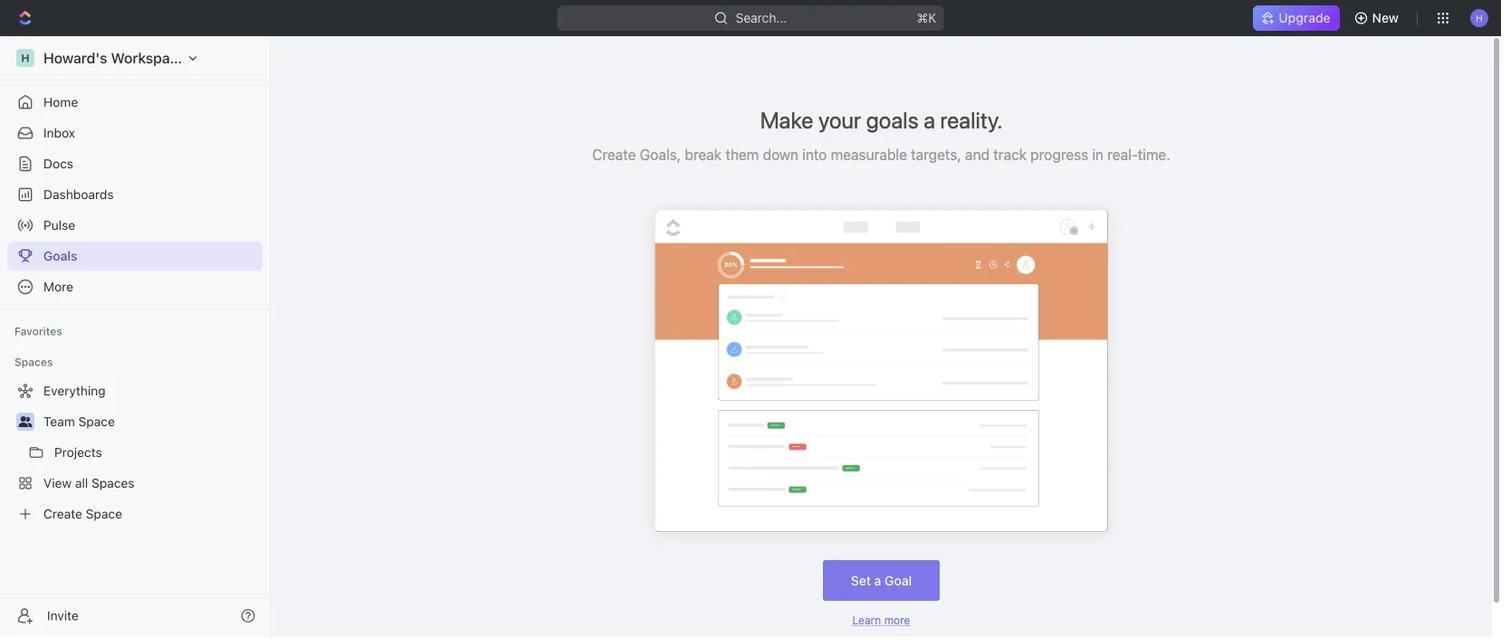 Task type: locate. For each thing, give the bounding box(es) containing it.
create for create goals, break them down into measurable targets, and track progress in real-time.
[[592, 146, 636, 163]]

0 horizontal spatial create
[[43, 507, 82, 521]]

inbox link
[[7, 119, 263, 148]]

1 horizontal spatial create
[[592, 146, 636, 163]]

space for create space
[[86, 507, 122, 521]]

0 vertical spatial a
[[924, 106, 935, 133]]

make your goals a reality.
[[760, 106, 1002, 133]]

goal
[[885, 573, 912, 588]]

sidebar navigation
[[0, 36, 274, 637]]

space up projects
[[78, 414, 115, 429]]

them
[[725, 146, 759, 163]]

spaces
[[14, 356, 53, 368], [91, 476, 134, 491]]

view
[[43, 476, 72, 491]]

tree
[[7, 377, 263, 529]]

view all spaces link
[[7, 469, 259, 498]]

docs
[[43, 156, 73, 171]]

1 vertical spatial space
[[86, 507, 122, 521]]

create goals, break them down into measurable targets, and track progress in real-time.
[[592, 146, 1170, 163]]

spaces down favorites button
[[14, 356, 53, 368]]

inbox
[[43, 125, 75, 140]]

upgrade link
[[1253, 5, 1340, 31]]

1 vertical spatial spaces
[[91, 476, 134, 491]]

progress
[[1031, 146, 1088, 163]]

h button
[[1465, 4, 1494, 33]]

measurable
[[831, 146, 907, 163]]

0 vertical spatial create
[[592, 146, 636, 163]]

tree containing everything
[[7, 377, 263, 529]]

your
[[818, 106, 861, 133]]

create down view
[[43, 507, 82, 521]]

more
[[43, 279, 73, 294]]

0 vertical spatial space
[[78, 414, 115, 429]]

0 horizontal spatial a
[[874, 573, 881, 588]]

create space
[[43, 507, 122, 521]]

0 vertical spatial spaces
[[14, 356, 53, 368]]

team
[[43, 414, 75, 429]]

new button
[[1347, 4, 1410, 33]]

howard's workspace, , element
[[16, 49, 34, 67]]

into
[[802, 146, 827, 163]]

a right set
[[874, 573, 881, 588]]

everything link
[[7, 377, 259, 406]]

h
[[1476, 12, 1483, 23], [21, 52, 30, 64]]

a
[[924, 106, 935, 133], [874, 573, 881, 588]]

create
[[592, 146, 636, 163], [43, 507, 82, 521]]

goals link
[[7, 242, 263, 271]]

0 horizontal spatial h
[[21, 52, 30, 64]]

more button
[[7, 273, 263, 301]]

tree inside sidebar navigation
[[7, 377, 263, 529]]

upgrade
[[1279, 10, 1331, 25]]

team space link
[[43, 407, 259, 436]]

new
[[1372, 10, 1399, 25]]

1 vertical spatial a
[[874, 573, 881, 588]]

1 horizontal spatial spaces
[[91, 476, 134, 491]]

space down view all spaces
[[86, 507, 122, 521]]

search...
[[736, 10, 787, 25]]

favorites
[[14, 325, 62, 338]]

1 horizontal spatial a
[[924, 106, 935, 133]]

space
[[78, 414, 115, 429], [86, 507, 122, 521]]

spaces right all
[[91, 476, 134, 491]]

0 vertical spatial h
[[1476, 12, 1483, 23]]

1 horizontal spatial h
[[1476, 12, 1483, 23]]

howard's
[[43, 49, 107, 67]]

pulse link
[[7, 211, 263, 240]]

create for create space
[[43, 507, 82, 521]]

1 vertical spatial h
[[21, 52, 30, 64]]

user group image
[[19, 416, 32, 427]]

pulse
[[43, 218, 75, 233]]

goals
[[866, 106, 919, 133]]

more
[[884, 614, 910, 627]]

dashboards
[[43, 187, 114, 202]]

view all spaces
[[43, 476, 134, 491]]

set a goal
[[851, 573, 912, 588]]

docs link
[[7, 149, 263, 178]]

create left goals,
[[592, 146, 636, 163]]

1 vertical spatial create
[[43, 507, 82, 521]]

a up targets,
[[924, 106, 935, 133]]

workspace
[[111, 49, 186, 67]]

create inside sidebar navigation
[[43, 507, 82, 521]]



Task type: describe. For each thing, give the bounding box(es) containing it.
home link
[[7, 88, 263, 117]]

howard's workspace
[[43, 49, 186, 67]]

h inside h dropdown button
[[1476, 12, 1483, 23]]

space for team space
[[78, 414, 115, 429]]

and
[[965, 146, 990, 163]]

dashboards link
[[7, 180, 263, 209]]

goals
[[43, 249, 77, 263]]

set
[[851, 573, 871, 588]]

learn
[[852, 614, 881, 627]]

break
[[685, 146, 722, 163]]

goals,
[[640, 146, 681, 163]]

team space
[[43, 414, 115, 429]]

all
[[75, 476, 88, 491]]

create space link
[[7, 500, 259, 529]]

home
[[43, 95, 78, 110]]

targets,
[[911, 146, 961, 163]]

favorites button
[[7, 320, 69, 342]]

track
[[993, 146, 1027, 163]]

real-
[[1107, 146, 1138, 163]]

invite
[[47, 608, 79, 623]]

down
[[763, 146, 799, 163]]

⌘k
[[917, 10, 937, 25]]

everything
[[43, 383, 106, 398]]

learn more
[[852, 614, 910, 627]]

learn more link
[[852, 614, 910, 627]]

time.
[[1138, 146, 1170, 163]]

make
[[760, 106, 813, 133]]

h inside howard's workspace, , element
[[21, 52, 30, 64]]

projects link
[[54, 438, 259, 467]]

reality.
[[940, 106, 1002, 133]]

in
[[1092, 146, 1104, 163]]

0 horizontal spatial spaces
[[14, 356, 53, 368]]

projects
[[54, 445, 102, 460]]



Task type: vqa. For each thing, say whether or not it's contained in the screenshot.
the "and"
yes



